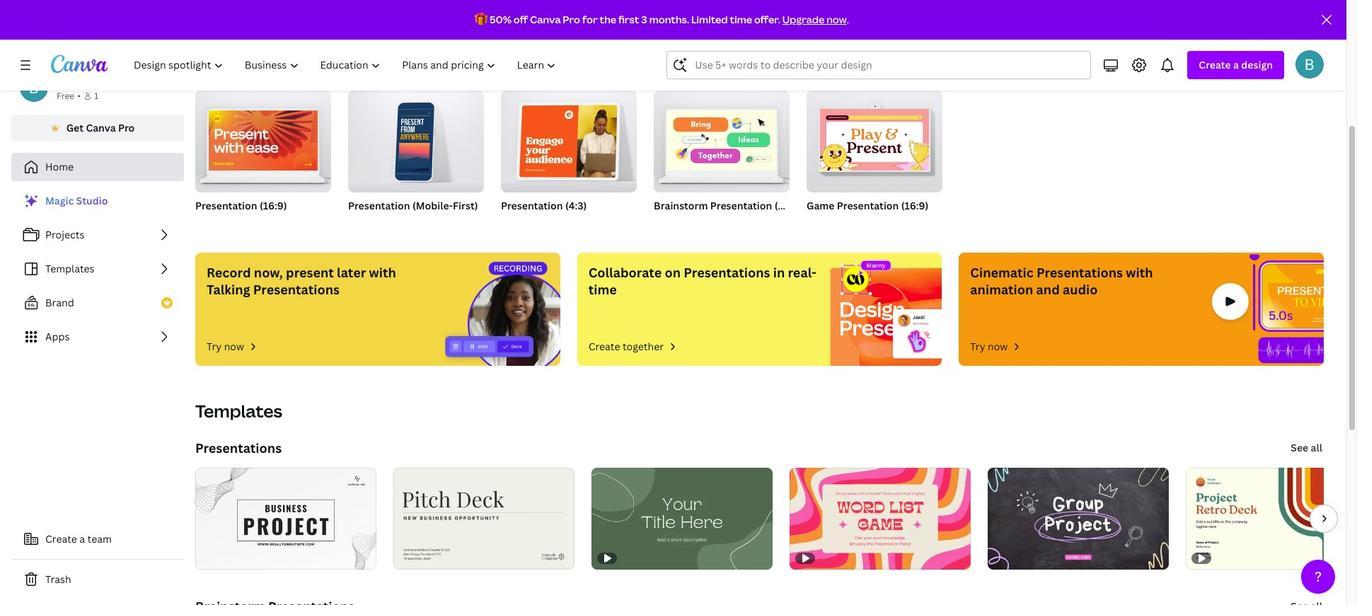 Task type: describe. For each thing, give the bounding box(es) containing it.
cinematic presentations with animation and audio
[[970, 264, 1153, 298]]

record
[[207, 264, 251, 281]]

get canva pro button
[[11, 115, 184, 142]]

all
[[1311, 441, 1323, 454]]

trash link
[[11, 565, 184, 594]]

(mobile-
[[413, 199, 453, 212]]

presentation (4:3) group
[[501, 85, 637, 231]]

3
[[641, 13, 647, 26]]

social
[[733, 16, 758, 28]]

animation
[[970, 281, 1033, 298]]

(16:9) inside "presentation (16:9)" "group"
[[260, 199, 287, 212]]

presentation (16:9) group
[[195, 85, 331, 231]]

whiteboards button
[[575, 0, 628, 40]]

real-
[[788, 264, 817, 281]]

5 presentation from the left
[[837, 199, 899, 212]]

record,
[[250, 62, 295, 79]]

first)
[[453, 199, 478, 212]]

game
[[807, 199, 835, 212]]

presentation (4:3)
[[501, 199, 587, 212]]

presentation (mobile-first)
[[348, 199, 478, 212]]

pro inside button
[[118, 121, 135, 134]]

social media
[[733, 16, 786, 28]]

group for presentation (16:9)
[[195, 85, 331, 192]]

off
[[514, 13, 528, 26]]

presentations inside cinematic presentations with animation and audio
[[1037, 264, 1123, 281]]

try for record now, present later with talking presentations
[[207, 340, 222, 353]]

for
[[582, 13, 598, 26]]

audio
[[1063, 281, 1098, 298]]

create a team button
[[11, 525, 184, 553]]

a for design
[[1234, 58, 1239, 71]]

time inside the collaborate on presentations in real- time
[[589, 281, 617, 298]]

personal
[[57, 74, 99, 88]]

try for cinematic presentations with animation and audio
[[970, 340, 986, 353]]

trash
[[45, 573, 71, 586]]

create a design button
[[1188, 51, 1284, 79]]

free
[[57, 90, 74, 102]]

collaborate
[[589, 264, 662, 281]]

later
[[337, 264, 366, 281]]

see all
[[1291, 441, 1323, 454]]

present, record, share...
[[195, 62, 342, 79]]

presentation for presentation (4:3)
[[501, 199, 563, 212]]

get
[[66, 121, 84, 134]]

magic
[[45, 194, 74, 207]]

upgrade
[[782, 13, 825, 26]]

brainstorm
[[654, 199, 708, 212]]

media
[[760, 16, 786, 28]]

studio
[[76, 194, 108, 207]]

videos button
[[822, 0, 856, 40]]

1 horizontal spatial time
[[730, 13, 752, 26]]

create for create a design
[[1199, 58, 1231, 71]]

together
[[623, 340, 664, 353]]

brad klo image
[[1296, 50, 1324, 79]]

1 horizontal spatial now
[[827, 13, 847, 26]]

present,
[[195, 62, 247, 79]]

canva inside button
[[86, 121, 116, 134]]

record now, present later with talking presentations
[[207, 264, 396, 298]]

•
[[77, 90, 81, 102]]

group for game presentation (16:9)
[[807, 85, 943, 192]]

presentations inside the collaborate on presentations in real- time
[[684, 264, 770, 281]]

docs
[[512, 16, 532, 28]]

1 horizontal spatial templates
[[195, 399, 282, 422]]

home link
[[11, 153, 184, 181]]

templates link
[[11, 255, 184, 283]]

🎁 50% off canva pro for the first 3 months. limited time offer. upgrade now .
[[475, 13, 849, 26]]

present
[[286, 264, 334, 281]]

group for presentation (4:3)
[[501, 85, 637, 192]]

now for cinematic presentations with animation and audio
[[988, 340, 1008, 353]]

in
[[773, 264, 785, 281]]



Task type: vqa. For each thing, say whether or not it's contained in the screenshot.


Task type: locate. For each thing, give the bounding box(es) containing it.
create together
[[589, 340, 664, 353]]

2 horizontal spatial (16:9)
[[901, 199, 929, 212]]

0 horizontal spatial time
[[589, 281, 617, 298]]

templates up presentations link
[[195, 399, 282, 422]]

2 horizontal spatial create
[[1199, 58, 1231, 71]]

with right audio
[[1126, 264, 1153, 281]]

presentation up record
[[195, 199, 257, 212]]

group down the present, record, share...
[[195, 85, 331, 192]]

presentation (mobile-first) group
[[348, 85, 484, 231]]

presentation inside "group"
[[195, 199, 257, 212]]

list
[[11, 187, 184, 351]]

1 horizontal spatial try
[[970, 340, 986, 353]]

limited
[[691, 13, 728, 26]]

1 horizontal spatial (16:9)
[[775, 199, 802, 212]]

try now down talking at the top
[[207, 340, 244, 353]]

create inside the create a team button
[[45, 532, 77, 546]]

a left 'team'
[[79, 532, 85, 546]]

team
[[87, 532, 112, 546]]

see all link
[[1290, 434, 1324, 462]]

create left 'team'
[[45, 532, 77, 546]]

group up presentation (mobile-first)
[[348, 85, 484, 192]]

1 vertical spatial canva
[[86, 121, 116, 134]]

try down animation
[[970, 340, 986, 353]]

canva right off
[[530, 13, 561, 26]]

design
[[1241, 58, 1273, 71]]

a for team
[[79, 532, 85, 546]]

try now for record now, present later with talking presentations
[[207, 340, 244, 353]]

2 horizontal spatial now
[[988, 340, 1008, 353]]

free •
[[57, 90, 81, 102]]

now for record now, present later with talking presentations
[[224, 340, 244, 353]]

presentation right the game
[[837, 199, 899, 212]]

0 horizontal spatial (16:9)
[[260, 199, 287, 212]]

with inside cinematic presentations with animation and audio
[[1126, 264, 1153, 281]]

pro
[[563, 13, 580, 26], [118, 121, 135, 134]]

magic studio link
[[11, 187, 184, 215]]

0 horizontal spatial canva
[[86, 121, 116, 134]]

now down animation
[[988, 340, 1008, 353]]

1 with from the left
[[369, 264, 396, 281]]

a left design
[[1234, 58, 1239, 71]]

now down talking at the top
[[224, 340, 244, 353]]

1 vertical spatial a
[[79, 532, 85, 546]]

with right later
[[369, 264, 396, 281]]

create a team
[[45, 532, 112, 546]]

group up game presentation (16:9)
[[807, 85, 943, 192]]

with inside record now, present later with talking presentations
[[369, 264, 396, 281]]

1 vertical spatial create
[[589, 340, 620, 353]]

🎁
[[475, 13, 488, 26]]

on
[[665, 264, 681, 281]]

presentation
[[195, 199, 257, 212], [348, 199, 410, 212], [501, 199, 563, 212], [710, 199, 772, 212], [837, 199, 899, 212]]

(16:9) for brainstorm presentation (16:9)
[[775, 199, 802, 212]]

0 vertical spatial a
[[1234, 58, 1239, 71]]

presentation for presentation (16:9)
[[195, 199, 257, 212]]

0 vertical spatial create
[[1199, 58, 1231, 71]]

3 presentation from the left
[[501, 199, 563, 212]]

a
[[1234, 58, 1239, 71], [79, 532, 85, 546]]

group for presentation (mobile-first)
[[348, 85, 484, 192]]

(16:9)
[[260, 199, 287, 212], [775, 199, 802, 212], [901, 199, 929, 212]]

2 (16:9) from the left
[[775, 199, 802, 212]]

create a design
[[1199, 58, 1273, 71]]

time up create together
[[589, 281, 617, 298]]

group for brainstorm presentation (16:9)
[[654, 85, 790, 192]]

1 presentation from the left
[[195, 199, 257, 212]]

try now down animation
[[970, 340, 1008, 353]]

get canva pro
[[66, 121, 135, 134]]

now,
[[254, 264, 283, 281]]

presentation left (4:3)
[[501, 199, 563, 212]]

projects link
[[11, 221, 184, 249]]

presentation (16:9)
[[195, 199, 287, 212]]

create for create a team
[[45, 532, 77, 546]]

50%
[[490, 13, 512, 26]]

and
[[1036, 281, 1060, 298]]

1 try now from the left
[[207, 340, 244, 353]]

.
[[847, 13, 849, 26]]

0 horizontal spatial try
[[207, 340, 222, 353]]

1 horizontal spatial with
[[1126, 264, 1153, 281]]

(4:3)
[[565, 199, 587, 212]]

apps link
[[11, 323, 184, 351]]

0 horizontal spatial try now
[[207, 340, 244, 353]]

2 presentation from the left
[[348, 199, 410, 212]]

presentations inside record now, present later with talking presentations
[[253, 281, 340, 298]]

0 vertical spatial canva
[[530, 13, 561, 26]]

2 try now from the left
[[970, 340, 1008, 353]]

collaborate on presentations in real- time
[[589, 264, 817, 298]]

Search search field
[[695, 52, 1063, 79]]

create inside create a design dropdown button
[[1199, 58, 1231, 71]]

projects
[[45, 228, 85, 241]]

0 vertical spatial time
[[730, 13, 752, 26]]

None search field
[[667, 51, 1092, 79]]

2 try from the left
[[970, 340, 986, 353]]

1 horizontal spatial create
[[589, 340, 620, 353]]

1 vertical spatial pro
[[118, 121, 135, 134]]

4 presentation from the left
[[710, 199, 772, 212]]

brand link
[[11, 289, 184, 317]]

group up brainstorm presentation (16:9)
[[654, 85, 790, 192]]

time left offer.
[[730, 13, 752, 26]]

whiteboards
[[575, 16, 628, 28]]

0 horizontal spatial pro
[[118, 121, 135, 134]]

offer.
[[754, 13, 780, 26]]

templates down projects
[[45, 262, 95, 275]]

pro left for
[[563, 13, 580, 26]]

upgrade now button
[[782, 13, 847, 26]]

0 vertical spatial templates
[[45, 262, 95, 275]]

0 horizontal spatial templates
[[45, 262, 95, 275]]

templates
[[45, 262, 95, 275], [195, 399, 282, 422]]

1 try from the left
[[207, 340, 222, 353]]

1 horizontal spatial try now
[[970, 340, 1008, 353]]

canva
[[530, 13, 561, 26], [86, 121, 116, 134]]

1 vertical spatial time
[[589, 281, 617, 298]]

1
[[94, 90, 99, 102]]

create for create together
[[589, 340, 620, 353]]

1 horizontal spatial pro
[[563, 13, 580, 26]]

brainstorm presentation (16:9) group
[[654, 85, 802, 231]]

share...
[[298, 62, 342, 79]]

2 with from the left
[[1126, 264, 1153, 281]]

with
[[369, 264, 396, 281], [1126, 264, 1153, 281]]

apps
[[45, 330, 70, 343]]

game presentation (16:9) group
[[807, 85, 943, 231]]

group
[[195, 85, 331, 192], [348, 85, 484, 192], [501, 85, 637, 192], [654, 85, 790, 192], [807, 85, 943, 192]]

the
[[600, 13, 616, 26]]

1 horizontal spatial canva
[[530, 13, 561, 26]]

0 horizontal spatial a
[[79, 532, 85, 546]]

1 vertical spatial templates
[[195, 399, 282, 422]]

now
[[827, 13, 847, 26], [224, 340, 244, 353], [988, 340, 1008, 353]]

try now
[[207, 340, 244, 353], [970, 340, 1008, 353]]

top level navigation element
[[125, 51, 569, 79]]

brand
[[45, 296, 74, 309]]

canva right 'get'
[[86, 121, 116, 134]]

group up (4:3)
[[501, 85, 637, 192]]

see
[[1291, 441, 1309, 454]]

1 group from the left
[[195, 85, 331, 192]]

3 group from the left
[[501, 85, 637, 192]]

1 (16:9) from the left
[[260, 199, 287, 212]]

presentation for presentation (mobile-first)
[[348, 199, 410, 212]]

try now for cinematic presentations with animation and audio
[[970, 340, 1008, 353]]

presentations link
[[195, 439, 282, 456]]

5 group from the left
[[807, 85, 943, 192]]

try
[[207, 340, 222, 353], [970, 340, 986, 353]]

social media button
[[733, 0, 786, 40]]

(16:9) inside game presentation (16:9) group
[[901, 199, 929, 212]]

now right upgrade
[[827, 13, 847, 26]]

try down talking at the top
[[207, 340, 222, 353]]

a inside dropdown button
[[1234, 58, 1239, 71]]

0 horizontal spatial now
[[224, 340, 244, 353]]

list containing magic studio
[[11, 187, 184, 351]]

magic studio
[[45, 194, 108, 207]]

(16:9) inside brainstorm presentation (16:9) group
[[775, 199, 802, 212]]

home
[[45, 160, 74, 173]]

first
[[618, 13, 639, 26]]

brainstorm presentation (16:9)
[[654, 199, 802, 212]]

1 horizontal spatial a
[[1234, 58, 1239, 71]]

docs button
[[505, 0, 539, 40]]

0 horizontal spatial with
[[369, 264, 396, 281]]

create left together
[[589, 340, 620, 353]]

time
[[730, 13, 752, 26], [589, 281, 617, 298]]

4 group from the left
[[654, 85, 790, 192]]

game presentation (16:9)
[[807, 199, 929, 212]]

presentations
[[652, 16, 709, 28], [684, 264, 770, 281], [1037, 264, 1123, 281], [253, 281, 340, 298], [195, 439, 282, 456]]

presentation right brainstorm
[[710, 199, 772, 212]]

0 horizontal spatial create
[[45, 532, 77, 546]]

cinematic
[[970, 264, 1034, 281]]

months.
[[649, 13, 689, 26]]

talking
[[207, 281, 250, 298]]

videos
[[825, 16, 853, 28]]

create left design
[[1199, 58, 1231, 71]]

group inside brainstorm presentation (16:9) group
[[654, 85, 790, 192]]

a inside button
[[79, 532, 85, 546]]

pro up home link
[[118, 121, 135, 134]]

0 vertical spatial pro
[[563, 13, 580, 26]]

create
[[1199, 58, 1231, 71], [589, 340, 620, 353], [45, 532, 77, 546]]

3 (16:9) from the left
[[901, 199, 929, 212]]

2 group from the left
[[348, 85, 484, 192]]

2 vertical spatial create
[[45, 532, 77, 546]]

presentations button
[[652, 0, 709, 40]]

(16:9) for game presentation (16:9)
[[901, 199, 929, 212]]

presentation left (mobile-
[[348, 199, 410, 212]]



